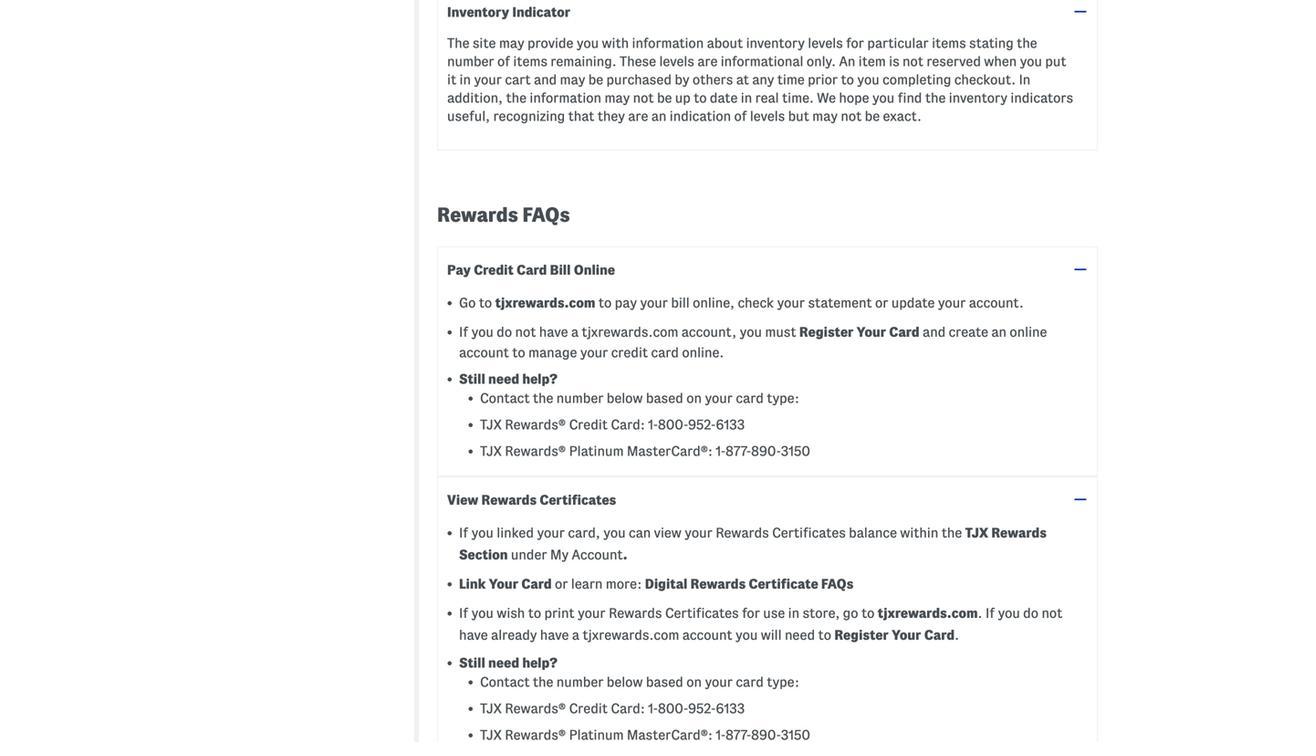 Task type: locate. For each thing, give the bounding box(es) containing it.
1 vertical spatial of
[[734, 109, 747, 124]]

if you wish to print your rewards certificates for use in store, go to tjxrewards.com
[[459, 606, 978, 621]]

certificates down digital
[[665, 606, 739, 621]]

link
[[459, 577, 486, 592]]

2 contact from the top
[[480, 675, 530, 690]]

0 vertical spatial or
[[875, 295, 889, 310]]

0 vertical spatial type:
[[767, 391, 800, 406]]

we
[[817, 90, 836, 105]]

1 vertical spatial be
[[657, 90, 672, 105]]

0 vertical spatial on
[[687, 391, 702, 406]]

be down hope
[[865, 109, 880, 124]]

linked
[[497, 525, 534, 540]]

1 horizontal spatial account
[[683, 628, 733, 643]]

be down remaining.
[[589, 72, 604, 87]]

type: up 3150
[[767, 391, 800, 406]]

2 tjx rewards® credit card: 1-800-952-6133 from the top
[[480, 701, 745, 716]]

inventory down checkout. on the right top of page
[[949, 90, 1008, 105]]

0 horizontal spatial in
[[460, 72, 471, 87]]

provide
[[528, 36, 574, 51]]

0 horizontal spatial and
[[534, 72, 557, 87]]

1 vertical spatial below
[[607, 675, 643, 690]]

in down at
[[741, 90, 752, 105]]

0 horizontal spatial information
[[530, 90, 602, 105]]

1 vertical spatial on
[[687, 675, 702, 690]]

0 vertical spatial still
[[459, 372, 486, 387]]

may right the site
[[499, 36, 525, 51]]

your
[[474, 72, 502, 87], [640, 295, 668, 310], [777, 295, 805, 310], [938, 295, 966, 310], [580, 345, 608, 360], [705, 391, 733, 406], [537, 525, 565, 540], [685, 525, 713, 540], [578, 606, 606, 621], [705, 675, 733, 690]]

to
[[841, 72, 854, 87], [694, 90, 707, 105], [479, 295, 492, 310], [599, 295, 612, 310], [512, 345, 526, 360], [528, 606, 541, 621], [862, 606, 875, 621], [818, 628, 832, 643]]

2 952- from the top
[[688, 701, 716, 716]]

contact
[[480, 391, 530, 406], [480, 675, 530, 690]]

still
[[459, 372, 486, 387], [459, 655, 486, 671]]

0 horizontal spatial tjxrewards.com link
[[495, 295, 596, 310]]

inventory
[[447, 4, 510, 19]]

1 horizontal spatial and
[[923, 325, 946, 340]]

are right they
[[628, 109, 648, 124]]

still need help? down "already"
[[459, 655, 558, 671]]

1 still need help? from the top
[[459, 372, 558, 387]]

pay
[[447, 262, 471, 277]]

1 vertical spatial help?
[[522, 655, 558, 671]]

to right the go
[[479, 295, 492, 310]]

in right use
[[788, 606, 800, 621]]

view
[[447, 492, 479, 507]]

1 vertical spatial levels
[[660, 54, 695, 69]]

you
[[577, 36, 599, 51], [1020, 54, 1043, 69], [858, 72, 880, 87], [873, 90, 895, 105], [472, 325, 494, 340], [740, 325, 762, 340], [472, 525, 494, 540], [604, 525, 626, 540], [472, 606, 494, 621], [998, 606, 1021, 621], [736, 628, 758, 643]]

an inside and create an online account to manage your credit card online.
[[992, 325, 1007, 340]]

1 vertical spatial do
[[1024, 606, 1039, 621]]

register your card link down statement
[[800, 325, 920, 340]]

1 800- from the top
[[658, 417, 688, 432]]

your up create
[[938, 295, 966, 310]]

1 horizontal spatial in
[[741, 90, 752, 105]]

for
[[846, 36, 865, 51], [742, 606, 760, 621]]

0 horizontal spatial your
[[489, 577, 519, 592]]

certificates
[[540, 492, 616, 507], [772, 525, 846, 540], [665, 606, 739, 621]]

number down manage
[[557, 391, 604, 406]]

contact down "already"
[[480, 675, 530, 690]]

0 horizontal spatial items
[[513, 54, 548, 69]]

0 vertical spatial 6133
[[716, 417, 745, 432]]

contact down manage
[[480, 391, 530, 406]]

2 rewards® credit from the top
[[505, 701, 608, 716]]

1 vertical spatial 1-
[[716, 444, 726, 459]]

card
[[517, 262, 547, 277], [889, 325, 920, 340], [522, 577, 552, 592], [925, 628, 955, 643]]

0 vertical spatial rewards® credit
[[505, 417, 608, 432]]

checkout.
[[955, 72, 1016, 87]]

0 vertical spatial do
[[497, 325, 512, 340]]

0 vertical spatial and
[[534, 72, 557, 87]]

an
[[652, 109, 667, 124], [992, 325, 1007, 340]]

pay
[[615, 295, 637, 310]]

information up that
[[530, 90, 602, 105]]

6133 up 877-
[[716, 417, 745, 432]]

1 vertical spatial still
[[459, 655, 486, 671]]

useful,
[[447, 109, 490, 124]]

0 vertical spatial your
[[857, 325, 887, 340]]

0 vertical spatial need
[[488, 372, 520, 387]]

0 vertical spatial help?
[[522, 372, 558, 387]]

still down link
[[459, 655, 486, 671]]

still down the go
[[459, 372, 486, 387]]

about
[[707, 36, 743, 51]]

0 vertical spatial faqs
[[523, 204, 570, 226]]

in right it
[[460, 72, 471, 87]]

items up cart on the left top of page
[[513, 54, 548, 69]]

indicators
[[1011, 90, 1074, 105]]

card
[[651, 345, 679, 360], [736, 391, 764, 406], [736, 675, 764, 690]]

may down we
[[813, 109, 838, 124]]

800-
[[658, 417, 688, 432], [658, 701, 688, 716]]

to right wish
[[528, 606, 541, 621]]

of up cart on the left top of page
[[498, 54, 510, 69]]

still need help? down manage
[[459, 372, 558, 387]]

tjxrewards.com link for if you wish to print your rewards certificates for use in store, go to
[[878, 606, 978, 621]]

faqs up bill
[[523, 204, 570, 226]]

your right view
[[685, 525, 713, 540]]

faqs up go
[[821, 577, 854, 592]]

1 vertical spatial still need help?
[[459, 655, 558, 671]]

1 horizontal spatial do
[[1024, 606, 1039, 621]]

exact.
[[883, 109, 922, 124]]

of
[[498, 54, 510, 69], [734, 109, 747, 124]]

0 horizontal spatial or
[[555, 577, 568, 592]]

update
[[892, 295, 935, 310]]

need
[[488, 372, 520, 387], [785, 628, 815, 643], [488, 655, 520, 671]]

0 horizontal spatial do
[[497, 325, 512, 340]]

for up an
[[846, 36, 865, 51]]

2 vertical spatial 1-
[[648, 701, 658, 716]]

number down the
[[447, 54, 494, 69]]

1 vertical spatial number
[[557, 391, 604, 406]]

account inside and create an online account to manage your credit card online.
[[459, 345, 509, 360]]

card up 877-
[[736, 391, 764, 406]]

type: down will
[[767, 675, 800, 690]]

card inside dropdown button
[[517, 262, 547, 277]]

or
[[875, 295, 889, 310], [555, 577, 568, 592]]

2 based from the top
[[646, 675, 684, 690]]

an left indication at the top
[[652, 109, 667, 124]]

0 vertical spatial 800-
[[658, 417, 688, 432]]

1 on from the top
[[687, 391, 702, 406]]

1 vertical spatial 6133
[[716, 701, 745, 716]]

1 vertical spatial 952-
[[688, 701, 716, 716]]

online
[[1010, 325, 1048, 340]]

1 horizontal spatial an
[[992, 325, 1007, 340]]

and left create
[[923, 325, 946, 340]]

or left update
[[875, 295, 889, 310]]

rewards
[[437, 204, 518, 226], [482, 492, 537, 507], [716, 525, 769, 540], [992, 525, 1047, 540], [691, 577, 746, 592], [609, 606, 662, 621]]

have
[[539, 325, 568, 340], [459, 628, 488, 643], [540, 628, 569, 643]]

tjxrewards.com link down pay credit card bill online
[[495, 295, 596, 310]]

indicator
[[512, 4, 571, 19]]

inventory
[[746, 36, 805, 51], [949, 90, 1008, 105]]

2 vertical spatial your
[[892, 628, 922, 643]]

under my
[[511, 547, 569, 562]]

levels up the by
[[660, 54, 695, 69]]

to down store,
[[818, 628, 832, 643]]

already
[[491, 628, 537, 643]]

register down go
[[835, 628, 889, 643]]

tjxrewards.com up credit
[[582, 325, 679, 340]]

may down remaining.
[[560, 72, 586, 87]]

have left "already"
[[459, 628, 488, 643]]

based down if you wish to print your rewards certificates for use in store, go to tjxrewards.com
[[646, 675, 684, 690]]

0 vertical spatial 952-
[[688, 417, 716, 432]]

1 vertical spatial an
[[992, 325, 1007, 340]]

and inside and create an online account to manage your credit card online.
[[923, 325, 946, 340]]

go
[[459, 295, 476, 310]]

rewards® credit
[[505, 417, 608, 432], [505, 701, 608, 716]]

your
[[857, 325, 887, 340], [489, 577, 519, 592], [892, 628, 922, 643]]

certificates down view rewards certificates 'dropdown button'
[[772, 525, 846, 540]]

a up manage
[[571, 325, 579, 340]]

6133 down . if you do not have already have a tjxrewards.com account you will need to
[[716, 701, 745, 716]]

1 card: from the top
[[611, 417, 645, 432]]

information up these
[[632, 36, 704, 51]]

0 vertical spatial tjx rewards® credit card: 1-800-952-6133
[[480, 417, 745, 432]]

2 horizontal spatial .
[[978, 606, 983, 621]]

faqs
[[523, 204, 570, 226], [821, 577, 854, 592]]

0 vertical spatial be
[[589, 72, 604, 87]]

2 horizontal spatial in
[[788, 606, 800, 621]]

the down "already"
[[533, 675, 554, 690]]

at
[[736, 72, 749, 87]]

in
[[460, 72, 471, 87], [741, 90, 752, 105], [788, 606, 800, 621]]

1 horizontal spatial information
[[632, 36, 704, 51]]

inventory up informational
[[746, 36, 805, 51]]

be left up
[[657, 90, 672, 105]]

0 vertical spatial based
[[646, 391, 684, 406]]

your up the addition,
[[474, 72, 502, 87]]

0 horizontal spatial levels
[[660, 54, 695, 69]]

card inside and create an online account to manage your credit card online.
[[651, 345, 679, 360]]

0 horizontal spatial inventory
[[746, 36, 805, 51]]

0 horizontal spatial for
[[742, 606, 760, 621]]

1 vertical spatial information
[[530, 90, 602, 105]]

1 vertical spatial are
[[628, 109, 648, 124]]

tjxrewards.com down the more:
[[583, 628, 680, 643]]

and inside the site may provide you with information about inventory levels for particular items stating the number of items remaining. these levels are informational only. an item is not reserved when you put it in your cart and may be purchased by others at any time prior to you completing checkout. in addition, the information may not be up to date in real time. we hope you find the inventory indicators useful, recognizing that they are an indication of levels but may not be exact.
[[534, 72, 557, 87]]

an inside the site may provide you with information about inventory levels for particular items stating the number of items remaining. these levels are informational only. an item is not reserved when you put it in your cart and may be purchased by others at any time prior to you completing checkout. in addition, the information may not be up to date in real time. we hope you find the inventory indicators useful, recognizing that they are an indication of levels but may not be exact.
[[652, 109, 667, 124]]

completing
[[883, 72, 952, 87]]

2 on from the top
[[687, 675, 702, 690]]

have up manage
[[539, 325, 568, 340]]

an
[[839, 54, 856, 69]]

register down statement
[[800, 325, 854, 340]]

tjx inside tjx rewards section
[[966, 525, 989, 540]]

if inside . if you do not have already have a tjxrewards.com account you will need to
[[986, 606, 995, 621]]

2 card: from the top
[[611, 701, 645, 716]]

tjxrewards.com link up register your card .
[[878, 606, 978, 621]]

1 horizontal spatial certificates
[[665, 606, 739, 621]]

register your card link down go
[[835, 628, 955, 643]]

2 vertical spatial number
[[557, 675, 604, 690]]

if
[[459, 325, 468, 340], [459, 525, 468, 540], [459, 606, 468, 621], [986, 606, 995, 621]]

6133
[[716, 417, 745, 432], [716, 701, 745, 716]]

1 vertical spatial tjxrewards.com link
[[878, 606, 978, 621]]

account down the go
[[459, 345, 509, 360]]

0 vertical spatial number
[[447, 54, 494, 69]]

if for if you wish to print your rewards certificates for use in store, go to tjxrewards.com
[[459, 606, 468, 621]]

your inside the site may provide you with information about inventory levels for particular items stating the number of items remaining. these levels are informational only. an item is not reserved when you put it in your cart and may be purchased by others at any time prior to you completing checkout. in addition, the information may not be up to date in real time. we hope you find the inventory indicators useful, recognizing that they are an indication of levels but may not be exact.
[[474, 72, 502, 87]]

based
[[646, 391, 684, 406], [646, 675, 684, 690]]

1 tjx rewards® credit card: 1-800-952-6133 from the top
[[480, 417, 745, 432]]

0 vertical spatial items
[[932, 36, 966, 51]]

be
[[589, 72, 604, 87], [657, 90, 672, 105], [865, 109, 880, 124]]

remaining.
[[551, 54, 617, 69]]

1 vertical spatial or
[[555, 577, 568, 592]]

1 horizontal spatial faqs
[[821, 577, 854, 592]]

register your card link
[[800, 325, 920, 340], [835, 628, 955, 643]]

to inside . if you do not have already have a tjxrewards.com account you will need to
[[818, 628, 832, 643]]

1 vertical spatial tjx rewards® credit card: 1-800-952-6133
[[480, 701, 745, 716]]

information
[[632, 36, 704, 51], [530, 90, 602, 105]]

2 horizontal spatial be
[[865, 109, 880, 124]]

by
[[675, 72, 690, 87]]

to left manage
[[512, 345, 526, 360]]

tjxrewards.com down pay credit card bill online
[[495, 295, 596, 310]]

0 horizontal spatial an
[[652, 109, 667, 124]]

will
[[761, 628, 782, 643]]

1 vertical spatial need
[[785, 628, 815, 643]]

balance
[[849, 525, 897, 540]]

and right cart on the left top of page
[[534, 72, 557, 87]]

1 vertical spatial for
[[742, 606, 760, 621]]

0 vertical spatial still need help?
[[459, 372, 558, 387]]

0 vertical spatial 1-
[[648, 417, 658, 432]]

your left credit
[[580, 345, 608, 360]]

1 vertical spatial card:
[[611, 701, 645, 716]]

. inside . if you do not have already have a tjxrewards.com account you will need to
[[978, 606, 983, 621]]

account down if you wish to print your rewards certificates for use in store, go to tjxrewards.com
[[683, 628, 733, 643]]

help? down "already"
[[522, 655, 558, 671]]

go
[[843, 606, 859, 621]]

items up reserved on the top
[[932, 36, 966, 51]]

rewards® credit down "already"
[[505, 701, 608, 716]]

1 horizontal spatial inventory
[[949, 90, 1008, 105]]

1 vertical spatial based
[[646, 675, 684, 690]]

based up mastercard®:
[[646, 391, 684, 406]]

1 vertical spatial in
[[741, 90, 752, 105]]

certificates up card,
[[540, 492, 616, 507]]

card down if you do not have a tjxrewards.com account, you must register your card
[[651, 345, 679, 360]]

to down an
[[841, 72, 854, 87]]

in
[[1019, 72, 1031, 87]]

0 vertical spatial .
[[623, 547, 628, 562]]

1 contact from the top
[[480, 391, 530, 406]]

2 horizontal spatial levels
[[808, 36, 843, 51]]

to right go
[[862, 606, 875, 621]]

on down 'online.'
[[687, 391, 702, 406]]

1 horizontal spatial be
[[657, 90, 672, 105]]

2 vertical spatial in
[[788, 606, 800, 621]]

tjxrewards.com inside . if you do not have already have a tjxrewards.com account you will need to
[[583, 628, 680, 643]]

tjxrewards.com link
[[495, 295, 596, 310], [878, 606, 978, 621]]

more:
[[606, 577, 642, 592]]

on down if you wish to print your rewards certificates for use in store, go to tjxrewards.com
[[687, 675, 702, 690]]

a down print
[[572, 628, 580, 643]]

card:
[[611, 417, 645, 432], [611, 701, 645, 716]]

for left use
[[742, 606, 760, 621]]

prior
[[808, 72, 838, 87]]

may
[[499, 36, 525, 51], [560, 72, 586, 87], [605, 90, 630, 105], [813, 109, 838, 124]]

2 still need help? from the top
[[459, 655, 558, 671]]

are up others
[[698, 54, 718, 69]]

your left bill
[[640, 295, 668, 310]]

or left learn
[[555, 577, 568, 592]]

bill
[[550, 262, 571, 277]]

0 vertical spatial contact
[[480, 391, 530, 406]]

card for pay credit card bill online
[[517, 262, 547, 277]]

your for register your card .
[[892, 628, 922, 643]]

0 horizontal spatial certificates
[[540, 492, 616, 507]]

number
[[447, 54, 494, 69], [557, 391, 604, 406], [557, 675, 604, 690]]

card down will
[[736, 675, 764, 690]]

890-
[[751, 444, 781, 459]]

help? down manage
[[522, 372, 558, 387]]

1 still from the top
[[459, 372, 486, 387]]

an down account.
[[992, 325, 1007, 340]]

site
[[473, 36, 496, 51]]

register
[[800, 325, 854, 340], [835, 628, 889, 643]]

the up when
[[1017, 36, 1038, 51]]

rewards® credit up rewards® platinum
[[505, 417, 608, 432]]

number down print
[[557, 675, 604, 690]]

of down date
[[734, 109, 747, 124]]

2 800- from the top
[[658, 701, 688, 716]]

1 vertical spatial certificates
[[772, 525, 846, 540]]

levels up only.
[[808, 36, 843, 51]]

certificate
[[749, 577, 819, 592]]



Task type: vqa. For each thing, say whether or not it's contained in the screenshot.
Only.
yes



Task type: describe. For each thing, give the bounding box(es) containing it.
1 6133 from the top
[[716, 417, 745, 432]]

2 vertical spatial certificates
[[665, 606, 739, 621]]

rewards inside tjx rewards section
[[992, 525, 1047, 540]]

1 based from the top
[[646, 391, 684, 406]]

your up must
[[777, 295, 805, 310]]

1 help? from the top
[[522, 372, 558, 387]]

wish
[[497, 606, 525, 621]]

tjxrewards.com up register your card .
[[878, 606, 978, 621]]

account.
[[969, 295, 1024, 310]]

reserved
[[927, 54, 981, 69]]

. if you do not have already have a tjxrewards.com account you will need to
[[459, 606, 1063, 643]]

1 horizontal spatial are
[[698, 54, 718, 69]]

online
[[574, 262, 615, 277]]

the right within
[[942, 525, 962, 540]]

0 vertical spatial in
[[460, 72, 471, 87]]

credit
[[611, 345, 648, 360]]

may up they
[[605, 90, 630, 105]]

online,
[[693, 295, 735, 310]]

view rewards certificates button
[[437, 477, 1098, 522]]

pay credit card bill online button
[[437, 247, 1098, 292]]

2 vertical spatial need
[[488, 655, 520, 671]]

0 vertical spatial levels
[[808, 36, 843, 51]]

to inside and create an online account to manage your credit card online.
[[512, 345, 526, 360]]

if for if you linked your card, you can view your rewards certificates balance within the
[[459, 525, 468, 540]]

hope
[[839, 90, 870, 105]]

informational
[[721, 54, 804, 69]]

1 type: from the top
[[767, 391, 800, 406]]

it
[[447, 72, 457, 87]]

tjx rewards section link
[[459, 525, 1047, 562]]

these
[[620, 54, 656, 69]]

1 vertical spatial faqs
[[821, 577, 854, 592]]

can
[[629, 525, 651, 540]]

is
[[889, 54, 900, 69]]

view
[[654, 525, 682, 540]]

check
[[738, 295, 774, 310]]

number inside the site may provide you with information about inventory levels for particular items stating the number of items remaining. these levels are informational only. an item is not reserved when you put it in your cart and may be purchased by others at any time prior to you completing checkout. in addition, the information may not be up to date in real time. we hope you find the inventory indicators useful, recognizing that they are an indication of levels but may not be exact.
[[447, 54, 494, 69]]

find
[[898, 90, 922, 105]]

1 horizontal spatial your
[[857, 325, 887, 340]]

the down manage
[[533, 391, 554, 406]]

rewards® platinum
[[505, 444, 624, 459]]

real
[[756, 90, 779, 105]]

your down 'online.'
[[705, 391, 733, 406]]

time
[[778, 72, 805, 87]]

1 horizontal spatial .
[[955, 628, 960, 643]]

learn
[[571, 577, 603, 592]]

to right up
[[694, 90, 707, 105]]

card for link your card or learn more: digital rewards certificate faqs
[[522, 577, 552, 592]]

tjx rewards section
[[459, 525, 1047, 562]]

rewards faqs
[[437, 204, 570, 226]]

your down learn
[[578, 606, 606, 621]]

2 vertical spatial be
[[865, 109, 880, 124]]

link your card link
[[459, 577, 552, 592]]

the right find
[[926, 90, 946, 105]]

1 vertical spatial items
[[513, 54, 548, 69]]

need inside . if you do not have already have a tjxrewards.com account you will need to
[[785, 628, 815, 643]]

with
[[602, 36, 629, 51]]

1 contact the number below based on your card type: from the top
[[480, 391, 800, 406]]

stating
[[970, 36, 1014, 51]]

the site may provide you with information about inventory levels for particular items stating the number of items remaining. these levels are informational only. an item is not reserved when you put it in your cart and may be purchased by others at any time prior to you completing checkout. in addition, the information may not be up to date in real time. we hope you find the inventory indicators useful, recognizing that they are an indication of levels but may not be exact.
[[447, 36, 1074, 124]]

0 vertical spatial register
[[800, 325, 854, 340]]

1 952- from the top
[[688, 417, 716, 432]]

1 horizontal spatial of
[[734, 109, 747, 124]]

1 vertical spatial inventory
[[949, 90, 1008, 105]]

the
[[447, 36, 470, 51]]

1 vertical spatial card
[[736, 391, 764, 406]]

2 6133 from the top
[[716, 701, 745, 716]]

1 vertical spatial register your card link
[[835, 628, 955, 643]]

addition,
[[447, 90, 503, 105]]

mastercard®:
[[627, 444, 713, 459]]

create
[[949, 325, 989, 340]]

0 vertical spatial register your card link
[[800, 325, 920, 340]]

certificates inside 'dropdown button'
[[540, 492, 616, 507]]

not inside . if you do not have already have a tjxrewards.com account you will need to
[[1042, 606, 1063, 621]]

a inside . if you do not have already have a tjxrewards.com account you will need to
[[572, 628, 580, 643]]

tjx rewards® platinum mastercard®: 1-877-890-3150
[[480, 444, 811, 459]]

print
[[545, 606, 575, 621]]

online.
[[682, 345, 724, 360]]

0 vertical spatial of
[[498, 54, 510, 69]]

2 vertical spatial card
[[736, 675, 764, 690]]

digital rewards certificate faqs link
[[645, 577, 854, 592]]

2 type: from the top
[[767, 675, 800, 690]]

purchased
[[607, 72, 672, 87]]

only.
[[807, 54, 836, 69]]

when
[[984, 54, 1017, 69]]

tjxrewards.com link for go to
[[495, 295, 596, 310]]

2 horizontal spatial certificates
[[772, 525, 846, 540]]

if you linked your card, you can view your rewards certificates balance within the
[[459, 525, 966, 540]]

2 vertical spatial levels
[[750, 109, 785, 124]]

manage
[[529, 345, 577, 360]]

2 contact the number below based on your card type: from the top
[[480, 675, 800, 690]]

item
[[859, 54, 886, 69]]

for inside the site may provide you with information about inventory levels for particular items stating the number of items remaining. these levels are informational only. an item is not reserved when you put it in your cart and may be purchased by others at any time prior to you completing checkout. in addition, the information may not be up to date in real time. we hope you find the inventory indicators useful, recognizing that they are an indication of levels but may not be exact.
[[846, 36, 865, 51]]

statement
[[808, 295, 872, 310]]

3150
[[781, 444, 811, 459]]

0 horizontal spatial are
[[628, 109, 648, 124]]

1 horizontal spatial items
[[932, 36, 966, 51]]

if you do not have a tjxrewards.com account, you must register your card
[[459, 325, 920, 340]]

and create an online account to manage your credit card online.
[[459, 325, 1048, 360]]

your down if you wish to print your rewards certificates for use in store, go to tjxrewards.com
[[705, 675, 733, 690]]

any
[[752, 72, 774, 87]]

0 vertical spatial inventory
[[746, 36, 805, 51]]

section
[[459, 547, 508, 562]]

others
[[693, 72, 733, 87]]

0 vertical spatial a
[[571, 325, 579, 340]]

your for link your card or learn more: digital rewards certificate faqs
[[489, 577, 519, 592]]

go to tjxrewards.com to pay your bill online, check your statement or update your account.
[[459, 295, 1024, 310]]

the down cart on the left top of page
[[506, 90, 527, 105]]

card,
[[568, 525, 601, 540]]

pay credit card bill online
[[447, 262, 615, 277]]

view rewards certificates
[[447, 492, 616, 507]]

use
[[763, 606, 785, 621]]

1 vertical spatial register
[[835, 628, 889, 643]]

1 rewards® credit from the top
[[505, 417, 608, 432]]

link your card or learn more: digital rewards certificate faqs
[[459, 577, 854, 592]]

if for if you do not have a tjxrewards.com account, you must register your card
[[459, 325, 468, 340]]

digital
[[645, 577, 688, 592]]

rewards inside 'dropdown button'
[[482, 492, 537, 507]]

to left pay
[[599, 295, 612, 310]]

1 below from the top
[[607, 391, 643, 406]]

under my account .
[[508, 547, 628, 562]]

that
[[568, 109, 595, 124]]

2 help? from the top
[[522, 655, 558, 671]]

must
[[765, 325, 797, 340]]

account,
[[682, 325, 737, 340]]

time.
[[782, 90, 814, 105]]

bill
[[671, 295, 690, 310]]

1 horizontal spatial or
[[875, 295, 889, 310]]

2 below from the top
[[607, 675, 643, 690]]

account inside . if you do not have already have a tjxrewards.com account you will need to
[[683, 628, 733, 643]]

0 horizontal spatial be
[[589, 72, 604, 87]]

have down print
[[540, 628, 569, 643]]

store,
[[803, 606, 840, 621]]

within
[[900, 525, 939, 540]]

inventory indicator button
[[437, 0, 1098, 34]]

877-
[[726, 444, 751, 459]]

account
[[572, 547, 623, 562]]

card for register your card .
[[925, 628, 955, 643]]

do inside . if you do not have already have a tjxrewards.com account you will need to
[[1024, 606, 1039, 621]]

put
[[1046, 54, 1067, 69]]

your inside and create an online account to manage your credit card online.
[[580, 345, 608, 360]]

0 horizontal spatial faqs
[[523, 204, 570, 226]]

2 still from the top
[[459, 655, 486, 671]]

but
[[788, 109, 810, 124]]

up
[[675, 90, 691, 105]]

your up under my
[[537, 525, 565, 540]]

they
[[598, 109, 625, 124]]



